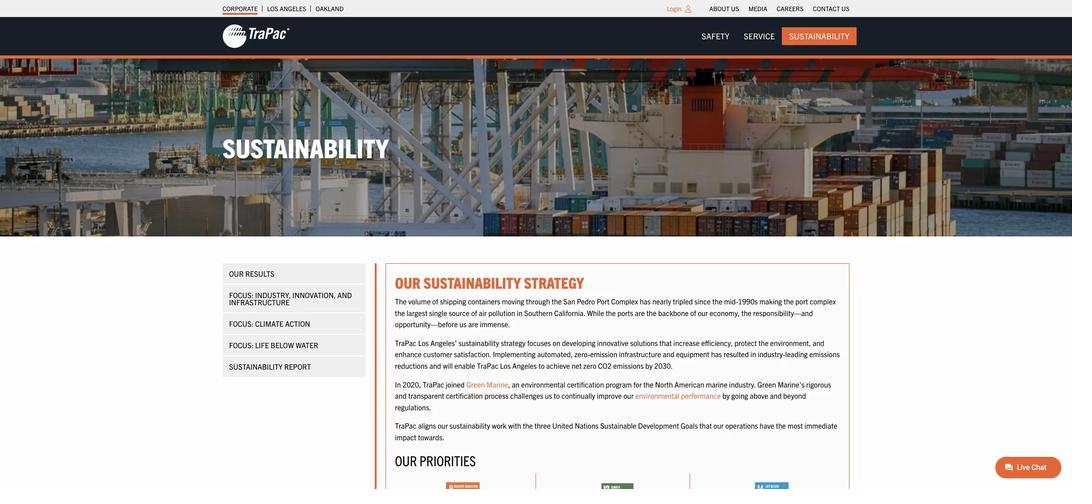 Task type: locate. For each thing, give the bounding box(es) containing it.
and inside the by going above and beyond regulations.
[[770, 392, 782, 401]]

1 vertical spatial sustainability
[[450, 422, 490, 431]]

angeles inside trapac los angeles' sustainability strategy focuses on developing innovative solutions that increase efficiency, protect the environment, and enhance customer satisfaction. implementing automated, zero-emission infrastructure and equipment has resulted in industry-leading emissions reductions and will enable trapac los angeles to achieve net zero co2 emissions by 2030.
[[512, 362, 537, 371]]

menu bar
[[705, 2, 854, 15], [695, 27, 857, 45]]

0 horizontal spatial by
[[645, 362, 653, 371]]

our priorities
[[395, 452, 476, 470]]

green inside , an environmental certification program for the north american marine industry.  green marine's rigorous and transparent certification process challenges us to continually improve our
[[758, 380, 776, 389]]

1 horizontal spatial angeles
[[512, 362, 537, 371]]

continually
[[562, 392, 595, 401]]

focus: for focus: life below water
[[229, 341, 254, 350]]

safety
[[702, 31, 730, 41]]

by down infrastructure
[[645, 362, 653, 371]]

sustainability inside "menu item"
[[789, 31, 850, 41]]

our left operations
[[714, 422, 724, 431]]

program
[[606, 380, 632, 389]]

los up customer
[[418, 339, 429, 348]]

focus: left climate
[[229, 320, 254, 329]]

transparent
[[408, 392, 444, 401]]

the right for
[[644, 380, 654, 389]]

focus: inside focus: industry, innovation, and infrastructure
[[229, 291, 254, 300]]

co2
[[598, 362, 612, 371]]

0 vertical spatial menu bar
[[705, 2, 854, 15]]

us down the source
[[460, 320, 467, 329]]

environmental down north
[[635, 392, 680, 401]]

certification
[[567, 380, 604, 389], [446, 392, 483, 401]]

us right 'contact'
[[842, 4, 850, 13]]

the
[[552, 297, 562, 306], [713, 297, 723, 306], [784, 297, 794, 306], [395, 309, 405, 318], [606, 309, 616, 318], [647, 309, 657, 318], [742, 309, 752, 318], [759, 339, 769, 348], [644, 380, 654, 389], [523, 422, 533, 431], [776, 422, 786, 431]]

1 vertical spatial sustainability
[[229, 363, 283, 372]]

0 horizontal spatial environmental
[[521, 380, 565, 389]]

three
[[535, 422, 551, 431]]

1 vertical spatial angeles
[[512, 362, 537, 371]]

1 vertical spatial by
[[723, 392, 730, 401]]

focus: inside 'link'
[[229, 320, 254, 329]]

immense.
[[480, 320, 510, 329]]

sustainability left "work"
[[450, 422, 490, 431]]

1 horizontal spatial are
[[635, 309, 645, 318]]

1 vertical spatial that
[[700, 422, 712, 431]]

in down protect
[[751, 350, 756, 359]]

to inside trapac los angeles' sustainability strategy focuses on developing innovative solutions that increase efficiency, protect the environment, and enhance customer satisfaction. implementing automated, zero-emission infrastructure and equipment has resulted in industry-leading emissions reductions and will enable trapac los angeles to achieve net zero co2 emissions by 2030.
[[539, 362, 545, 371]]

the up economy,
[[713, 297, 723, 306]]

us inside the volume of shipping containers moving through the san pedro port complex has nearly tripled since the mid-1990s making the port complex the largest single source of air pollution in southern california. while the ports are the backbone of our economy, the responsibility—and opportunity—before us are immense.
[[460, 320, 467, 329]]

0 vertical spatial by
[[645, 362, 653, 371]]

green up above
[[758, 380, 776, 389]]

1 horizontal spatial emissions
[[810, 350, 840, 359]]

sustainability inside trapac aligns our sustainability work with the three united nations sustainable development goals that our operations have the most immediate impact towards.
[[450, 422, 490, 431]]

1 horizontal spatial that
[[700, 422, 712, 431]]

contact us link
[[813, 2, 850, 15]]

in
[[395, 380, 401, 389]]

since
[[695, 297, 711, 306]]

1 vertical spatial to
[[554, 392, 560, 401]]

of up single
[[432, 297, 438, 306]]

by inside the by going above and beyond regulations.
[[723, 392, 730, 401]]

north
[[655, 380, 673, 389]]

3 focus: from the top
[[229, 341, 254, 350]]

our for our results
[[229, 270, 244, 278]]

our down impact
[[395, 452, 417, 470]]

our left results at the bottom of the page
[[229, 270, 244, 278]]

0 vertical spatial to
[[539, 362, 545, 371]]

that right goals
[[700, 422, 712, 431]]

certification up continually at bottom
[[567, 380, 604, 389]]

the up responsibility—and on the right
[[784, 297, 794, 306]]

1 green from the left
[[466, 380, 485, 389]]

1 vertical spatial emissions
[[613, 362, 644, 371]]

0 vertical spatial sustainability
[[459, 339, 499, 348]]

focus: left life
[[229, 341, 254, 350]]

1 vertical spatial are
[[468, 320, 478, 329]]

0 horizontal spatial that
[[660, 339, 672, 348]]

0 vertical spatial that
[[660, 339, 672, 348]]

marine
[[487, 380, 508, 389]]

towards.
[[418, 434, 445, 442]]

0 horizontal spatial in
[[517, 309, 523, 318]]

the right with
[[523, 422, 533, 431]]

are
[[635, 309, 645, 318], [468, 320, 478, 329]]

that left increase
[[660, 339, 672, 348]]

and down in
[[395, 392, 407, 401]]

san
[[563, 297, 575, 306]]

enhance
[[395, 350, 422, 359]]

1 horizontal spatial environmental
[[635, 392, 680, 401]]

sustainability report link
[[223, 357, 366, 377]]

1 horizontal spatial sustainability
[[424, 273, 521, 292]]

,
[[508, 380, 510, 389]]

sustainability for angeles'
[[459, 339, 499, 348]]

1 vertical spatial us
[[545, 392, 552, 401]]

on
[[553, 339, 560, 348]]

that inside trapac aligns our sustainability work with the three united nations sustainable development goals that our operations have the most immediate impact towards.
[[700, 422, 712, 431]]

1 horizontal spatial us
[[545, 392, 552, 401]]

has down efficiency,
[[711, 350, 722, 359]]

trapac aligns our sustainability work with the three united nations sustainable development goals that our operations have the most immediate impact towards.
[[395, 422, 838, 442]]

2 focus: from the top
[[229, 320, 254, 329]]

has inside the volume of shipping containers moving through the san pedro port complex has nearly tripled since the mid-1990s making the port complex the largest single source of air pollution in southern california. while the ports are the backbone of our economy, the responsibility—and opportunity—before us are immense.
[[640, 297, 651, 306]]

1 us from the left
[[731, 4, 739, 13]]

1 horizontal spatial us
[[842, 4, 850, 13]]

0 vertical spatial certification
[[567, 380, 604, 389]]

green right joined
[[466, 380, 485, 389]]

corporate image
[[223, 24, 290, 49]]

2 us from the left
[[842, 4, 850, 13]]

1 vertical spatial focus:
[[229, 320, 254, 329]]

1 horizontal spatial by
[[723, 392, 730, 401]]

angeles left oakland 'link'
[[280, 4, 306, 13]]

0 horizontal spatial us
[[460, 320, 467, 329]]

1 horizontal spatial certification
[[567, 380, 604, 389]]

sustainability inside trapac los angeles' sustainability strategy focuses on developing innovative solutions that increase efficiency, protect the environment, and enhance customer satisfaction. implementing automated, zero-emission infrastructure and equipment has resulted in industry-leading emissions reductions and will enable trapac los angeles to achieve net zero co2 emissions by 2030.
[[459, 339, 499, 348]]

our right 'aligns' in the bottom of the page
[[438, 422, 448, 431]]

0 horizontal spatial green
[[466, 380, 485, 389]]

environmental up challenges
[[521, 380, 565, 389]]

equipment
[[676, 350, 710, 359]]

the down "port" at the right of page
[[606, 309, 616, 318]]

0 vertical spatial in
[[517, 309, 523, 318]]

sustainability up containers
[[424, 273, 521, 292]]

1 vertical spatial los
[[418, 339, 429, 348]]

environmental
[[521, 380, 565, 389], [635, 392, 680, 401]]

to left achieve
[[539, 362, 545, 371]]

the right 'have'
[[776, 422, 786, 431]]

the down the
[[395, 309, 405, 318]]

los angeles link
[[267, 2, 306, 15]]

industry.
[[729, 380, 756, 389]]

sustainability for our
[[450, 422, 490, 431]]

single
[[429, 309, 447, 318]]

0 horizontal spatial angeles
[[280, 4, 306, 13]]

has left nearly
[[640, 297, 651, 306]]

0 horizontal spatial sustainability
[[229, 363, 283, 372]]

protect
[[735, 339, 757, 348]]

our results link
[[223, 264, 366, 284]]

1 horizontal spatial to
[[554, 392, 560, 401]]

united
[[552, 422, 573, 431]]

focus: industry, innovation, and infrastructure link
[[223, 285, 366, 313]]

and
[[338, 291, 352, 300]]

menu bar down careers link
[[695, 27, 857, 45]]

1 horizontal spatial of
[[471, 309, 477, 318]]

of left air
[[471, 309, 477, 318]]

service link
[[737, 27, 782, 45]]

0 vertical spatial focus:
[[229, 291, 254, 300]]

oakland
[[316, 4, 344, 13]]

to left continually at bottom
[[554, 392, 560, 401]]

focus: climate action
[[229, 320, 310, 329]]

the up industry-
[[759, 339, 769, 348]]

trapac up enhance
[[395, 339, 417, 348]]

focus: down our results at left
[[229, 291, 254, 300]]

our results
[[229, 270, 275, 278]]

0 horizontal spatial sustainability
[[223, 131, 389, 164]]

focus:
[[229, 291, 254, 300], [229, 320, 254, 329], [229, 341, 254, 350]]

emissions down infrastructure
[[613, 362, 644, 371]]

and right above
[[770, 392, 782, 401]]

and right environment,
[[813, 339, 824, 348]]

1 focus: from the top
[[229, 291, 254, 300]]

1 horizontal spatial los
[[418, 339, 429, 348]]

and up 2030. on the right of the page
[[663, 350, 675, 359]]

0 vertical spatial los
[[267, 4, 278, 13]]

report
[[285, 363, 311, 372]]

by going above and beyond regulations.
[[395, 392, 806, 412]]

our down for
[[624, 392, 634, 401]]

and
[[813, 339, 824, 348], [663, 350, 675, 359], [429, 362, 441, 371], [395, 392, 407, 401], [770, 392, 782, 401]]

0 vertical spatial has
[[640, 297, 651, 306]]

sustainability down life
[[229, 363, 283, 372]]

2 vertical spatial focus:
[[229, 341, 254, 350]]

trapac up impact
[[395, 422, 417, 431]]

0 horizontal spatial has
[[640, 297, 651, 306]]

and inside , an environmental certification program for the north american marine industry.  green marine's rigorous and transparent certification process challenges us to continually improve our
[[395, 392, 407, 401]]

that
[[660, 339, 672, 348], [700, 422, 712, 431]]

1 horizontal spatial sustainability
[[789, 31, 850, 41]]

in down the "moving"
[[517, 309, 523, 318]]

sustainability link
[[782, 27, 857, 45]]

los down 'implementing'
[[500, 362, 511, 371]]

1 vertical spatial menu bar
[[695, 27, 857, 45]]

california.
[[554, 309, 585, 318]]

complex
[[810, 297, 836, 306]]

us right challenges
[[545, 392, 552, 401]]

1 vertical spatial has
[[711, 350, 722, 359]]

climate
[[255, 320, 284, 329]]

0 horizontal spatial certification
[[446, 392, 483, 401]]

by left going
[[723, 392, 730, 401]]

to
[[539, 362, 545, 371], [554, 392, 560, 401]]

in 2020, trapac joined green marine
[[395, 380, 508, 389]]

action
[[285, 320, 310, 329]]

los inside los angeles link
[[267, 4, 278, 13]]

menu bar up service
[[705, 2, 854, 15]]

sustainability
[[789, 31, 850, 41], [223, 131, 389, 164]]

tripled
[[673, 297, 693, 306]]

backbone
[[658, 309, 689, 318]]

nations
[[575, 422, 599, 431]]

1 horizontal spatial in
[[751, 350, 756, 359]]

0 vertical spatial environmental
[[521, 380, 565, 389]]

our inside 'link'
[[229, 270, 244, 278]]

2 vertical spatial los
[[500, 362, 511, 371]]

challenges
[[510, 392, 543, 401]]

our up the
[[395, 273, 421, 292]]

implementing
[[493, 350, 536, 359]]

ports
[[617, 309, 633, 318]]

0 vertical spatial sustainability
[[789, 31, 850, 41]]

in
[[517, 309, 523, 318], [751, 350, 756, 359]]

pollution
[[488, 309, 515, 318]]

0 horizontal spatial los
[[267, 4, 278, 13]]

satisfaction.
[[454, 350, 491, 359]]

2 horizontal spatial los
[[500, 362, 511, 371]]

0 horizontal spatial to
[[539, 362, 545, 371]]

los up corporate image on the top left of page
[[267, 4, 278, 13]]

0 horizontal spatial us
[[731, 4, 739, 13]]

1 horizontal spatial has
[[711, 350, 722, 359]]

industry-
[[758, 350, 785, 359]]

careers
[[777, 4, 804, 13]]

zero-
[[574, 350, 590, 359]]

of down "since"
[[690, 309, 696, 318]]

sustainability menu item
[[782, 27, 857, 45]]

our inside the volume of shipping containers moving through the san pedro port complex has nearly tripled since the mid-1990s making the port complex the largest single source of air pollution in southern california. while the ports are the backbone of our economy, the responsibility—and opportunity—before us are immense.
[[698, 309, 708, 318]]

menu bar containing safety
[[695, 27, 857, 45]]

us
[[731, 4, 739, 13], [842, 4, 850, 13]]

us right the about
[[731, 4, 739, 13]]

responsibility—and
[[753, 309, 813, 318]]

sustainability up the satisfaction. at the bottom of page
[[459, 339, 499, 348]]

1 vertical spatial sustainability
[[223, 131, 389, 164]]

are down the source
[[468, 320, 478, 329]]

los
[[267, 4, 278, 13], [418, 339, 429, 348], [500, 362, 511, 371]]

0 vertical spatial us
[[460, 320, 467, 329]]

1 horizontal spatial green
[[758, 380, 776, 389]]

our for our priorities
[[395, 452, 417, 470]]

2 green from the left
[[758, 380, 776, 389]]

our down "since"
[[698, 309, 708, 318]]

emissions right "leading"
[[810, 350, 840, 359]]

are right ports
[[635, 309, 645, 318]]

1 vertical spatial in
[[751, 350, 756, 359]]

certification down joined
[[446, 392, 483, 401]]

trapac up transparent
[[423, 380, 444, 389]]

angeles down 'implementing'
[[512, 362, 537, 371]]

1 vertical spatial environmental
[[635, 392, 680, 401]]



Task type: describe. For each thing, give the bounding box(es) containing it.
through
[[526, 297, 550, 306]]

trapac up green marine link
[[477, 362, 498, 371]]

operations
[[725, 422, 758, 431]]

the left san
[[552, 297, 562, 306]]

about us
[[709, 4, 739, 13]]

by inside trapac los angeles' sustainability strategy focuses on developing innovative solutions that increase efficiency, protect the environment, and enhance customer satisfaction. implementing automated, zero-emission infrastructure and equipment has resulted in industry-leading emissions reductions and will enable trapac los angeles to achieve net zero co2 emissions by 2030.
[[645, 362, 653, 371]]

our sustainability strategy
[[395, 273, 584, 292]]

resulted
[[724, 350, 749, 359]]

strategy
[[524, 273, 584, 292]]

contact us
[[813, 4, 850, 13]]

the inside trapac los angeles' sustainability strategy focuses on developing innovative solutions that increase efficiency, protect the environment, and enhance customer satisfaction. implementing automated, zero-emission infrastructure and equipment has resulted in industry-leading emissions reductions and will enable trapac los angeles to achieve net zero co2 emissions by 2030.
[[759, 339, 769, 348]]

sustainability report
[[229, 363, 311, 372]]

industry,
[[255, 291, 291, 300]]

login link
[[667, 4, 682, 13]]

service
[[744, 31, 775, 41]]

shipping
[[440, 297, 466, 306]]

contact
[[813, 4, 840, 13]]

our for our sustainability strategy
[[395, 273, 421, 292]]

have
[[760, 422, 774, 431]]

priorities
[[420, 452, 476, 470]]

us inside , an environmental certification program for the north american marine industry.  green marine's rigorous and transparent certification process challenges us to continually improve our
[[545, 392, 552, 401]]

2020,
[[403, 380, 421, 389]]

focus: for focus: climate action
[[229, 320, 254, 329]]

customer
[[423, 350, 452, 359]]

trapac los angeles' sustainability strategy focuses on developing innovative solutions that increase efficiency, protect the environment, and enhance customer satisfaction. implementing automated, zero-emission infrastructure and equipment has resulted in industry-leading emissions reductions and will enable trapac los angeles to achieve net zero co2 emissions by 2030.
[[395, 339, 840, 371]]

media
[[749, 4, 767, 13]]

performance
[[681, 392, 721, 401]]

the
[[395, 297, 407, 306]]

reductions
[[395, 362, 428, 371]]

our inside , an environmental certification program for the north american marine industry.  green marine's rigorous and transparent certification process challenges us to continually improve our
[[624, 392, 634, 401]]

leading
[[785, 350, 808, 359]]

strategy
[[501, 339, 526, 348]]

to inside , an environmental certification program for the north american marine industry.  green marine's rigorous and transparent certification process challenges us to continually improve our
[[554, 392, 560, 401]]

menu bar containing about us
[[705, 2, 854, 15]]

the volume of shipping containers moving through the san pedro port complex has nearly tripled since the mid-1990s making the port complex the largest single source of air pollution in southern california. while the ports are the backbone of our economy, the responsibility—and opportunity—before us are immense.
[[395, 297, 836, 329]]

solutions
[[630, 339, 658, 348]]

us for about us
[[731, 4, 739, 13]]

enable
[[455, 362, 475, 371]]

american
[[675, 380, 704, 389]]

1990s
[[738, 297, 758, 306]]

life
[[255, 341, 269, 350]]

the down '1990s'
[[742, 309, 752, 318]]

port
[[796, 297, 808, 306]]

the down nearly
[[647, 309, 657, 318]]

goals
[[681, 422, 698, 431]]

0 horizontal spatial of
[[432, 297, 438, 306]]

largest
[[407, 309, 428, 318]]

source
[[449, 309, 470, 318]]

0 vertical spatial emissions
[[810, 350, 840, 359]]

0 horizontal spatial are
[[468, 320, 478, 329]]

air
[[479, 309, 487, 318]]

port
[[597, 297, 610, 306]]

and down customer
[[429, 362, 441, 371]]

about us link
[[709, 2, 739, 15]]

economy,
[[710, 309, 740, 318]]

above
[[750, 392, 768, 401]]

an
[[512, 380, 520, 389]]

focus: life below water link
[[223, 335, 366, 356]]

achieve
[[546, 362, 570, 371]]

corporate link
[[223, 2, 258, 15]]

improve
[[597, 392, 622, 401]]

that inside trapac los angeles' sustainability strategy focuses on developing innovative solutions that increase efficiency, protect the environment, and enhance customer satisfaction. implementing automated, zero-emission infrastructure and equipment has resulted in industry-leading emissions reductions and will enable trapac los angeles to achieve net zero co2 emissions by 2030.
[[660, 339, 672, 348]]

infrastructure
[[619, 350, 661, 359]]

emission
[[590, 350, 617, 359]]

immediate
[[805, 422, 838, 431]]

joined
[[446, 380, 465, 389]]

below
[[271, 341, 294, 350]]

0 vertical spatial sustainability
[[424, 273, 521, 292]]

los angeles
[[267, 4, 306, 13]]

has inside trapac los angeles' sustainability strategy focuses on developing innovative solutions that increase efficiency, protect the environment, and enhance customer satisfaction. implementing automated, zero-emission infrastructure and equipment has resulted in industry-leading emissions reductions and will enable trapac los angeles to achieve net zero co2 emissions by 2030.
[[711, 350, 722, 359]]

0 horizontal spatial emissions
[[613, 362, 644, 371]]

while
[[587, 309, 604, 318]]

in inside the volume of shipping containers moving through the san pedro port complex has nearly tripled since the mid-1990s making the port complex the largest single source of air pollution in southern california. while the ports are the backbone of our economy, the responsibility—and opportunity—before us are immense.
[[517, 309, 523, 318]]

oakland link
[[316, 2, 344, 15]]

impact
[[395, 434, 416, 442]]

the inside , an environmental certification program for the north american marine industry.  green marine's rigorous and transparent certification process challenges us to continually improve our
[[644, 380, 654, 389]]

pedro
[[577, 297, 595, 306]]

aligns
[[418, 422, 436, 431]]

green marine link
[[466, 380, 508, 389]]

2 horizontal spatial of
[[690, 309, 696, 318]]

water
[[296, 341, 319, 350]]

focus: industry, innovation, and infrastructure
[[229, 291, 352, 307]]

environmental inside , an environmental certification program for the north american marine industry.  green marine's rigorous and transparent certification process challenges us to continually improve our
[[521, 380, 565, 389]]

us for contact us
[[842, 4, 850, 13]]

focuses
[[527, 339, 551, 348]]

work
[[492, 422, 507, 431]]

will
[[443, 362, 453, 371]]

going
[[732, 392, 748, 401]]

complex
[[611, 297, 638, 306]]

innovative
[[597, 339, 629, 348]]

process
[[485, 392, 509, 401]]

0 vertical spatial are
[[635, 309, 645, 318]]

focus: climate action link
[[223, 314, 366, 334]]

in inside trapac los angeles' sustainability strategy focuses on developing innovative solutions that increase efficiency, protect the environment, and enhance customer satisfaction. implementing automated, zero-emission infrastructure and equipment has resulted in industry-leading emissions reductions and will enable trapac los angeles to achieve net zero co2 emissions by 2030.
[[751, 350, 756, 359]]

beyond
[[783, 392, 806, 401]]

trapac inside trapac aligns our sustainability work with the three united nations sustainable development goals that our operations have the most immediate impact towards.
[[395, 422, 417, 431]]

corporate
[[223, 4, 258, 13]]

0 vertical spatial angeles
[[280, 4, 306, 13]]

1 vertical spatial certification
[[446, 392, 483, 401]]

light image
[[685, 5, 692, 13]]

increase
[[674, 339, 700, 348]]

focus: for focus: industry, innovation, and infrastructure
[[229, 291, 254, 300]]

mid-
[[724, 297, 738, 306]]

results
[[246, 270, 275, 278]]

for
[[633, 380, 642, 389]]

nearly
[[652, 297, 671, 306]]

2030.
[[654, 362, 673, 371]]



Task type: vqa. For each thing, say whether or not it's contained in the screenshot.
LOS ANGELES link
yes



